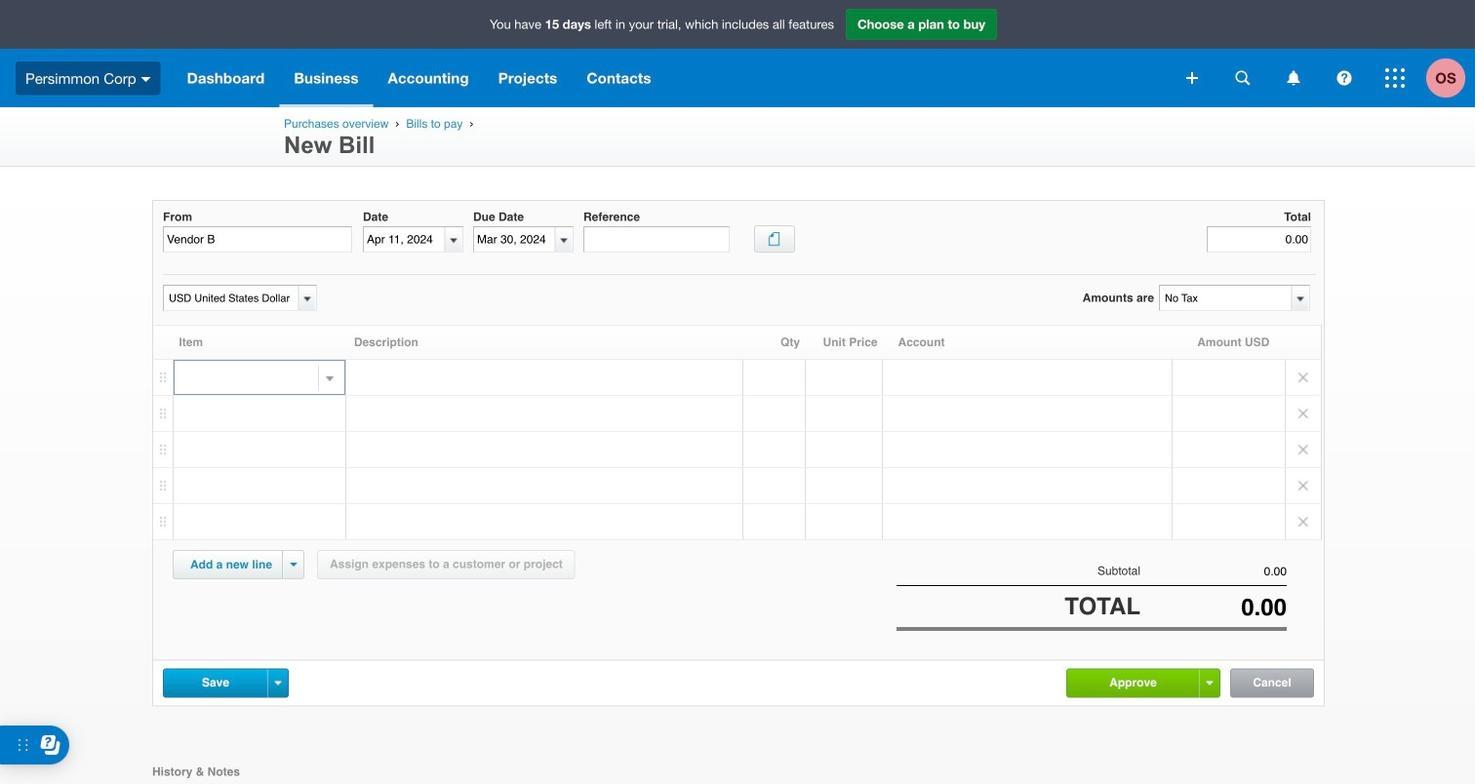 Task type: vqa. For each thing, say whether or not it's contained in the screenshot.
"Tue Mar 05 2024" cell
no



Task type: locate. For each thing, give the bounding box(es) containing it.
2 delete line item image from the top
[[1286, 396, 1322, 431]]

svg image
[[1386, 68, 1406, 88], [1338, 71, 1352, 85]]

banner
[[0, 0, 1476, 107]]

delete line item image
[[1286, 360, 1322, 395], [1286, 396, 1322, 431], [1286, 469, 1322, 504], [1286, 505, 1322, 540]]

None text field
[[163, 227, 352, 253], [584, 227, 730, 253], [364, 228, 445, 252], [474, 228, 555, 252], [164, 286, 296, 310], [1161, 286, 1291, 310], [163, 227, 352, 253], [584, 227, 730, 253], [364, 228, 445, 252], [474, 228, 555, 252], [164, 286, 296, 310], [1161, 286, 1291, 310]]

None text field
[[1207, 227, 1312, 253], [175, 361, 320, 394], [1141, 565, 1287, 579], [1141, 595, 1287, 621], [1207, 227, 1312, 253], [175, 361, 320, 394], [1141, 565, 1287, 579], [1141, 595, 1287, 621]]

svg image
[[1236, 71, 1251, 85], [1288, 71, 1301, 85], [1187, 72, 1199, 84], [141, 77, 151, 82]]

more approve options... image
[[1207, 682, 1214, 686]]

1 horizontal spatial svg image
[[1386, 68, 1406, 88]]



Task type: describe. For each thing, give the bounding box(es) containing it.
3 delete line item image from the top
[[1286, 469, 1322, 504]]

more save options... image
[[275, 682, 282, 686]]

1 delete line item image from the top
[[1286, 360, 1322, 395]]

4 delete line item image from the top
[[1286, 505, 1322, 540]]

delete line item image
[[1286, 432, 1322, 468]]

0 horizontal spatial svg image
[[1338, 71, 1352, 85]]

more add line options... image
[[290, 563, 297, 567]]



